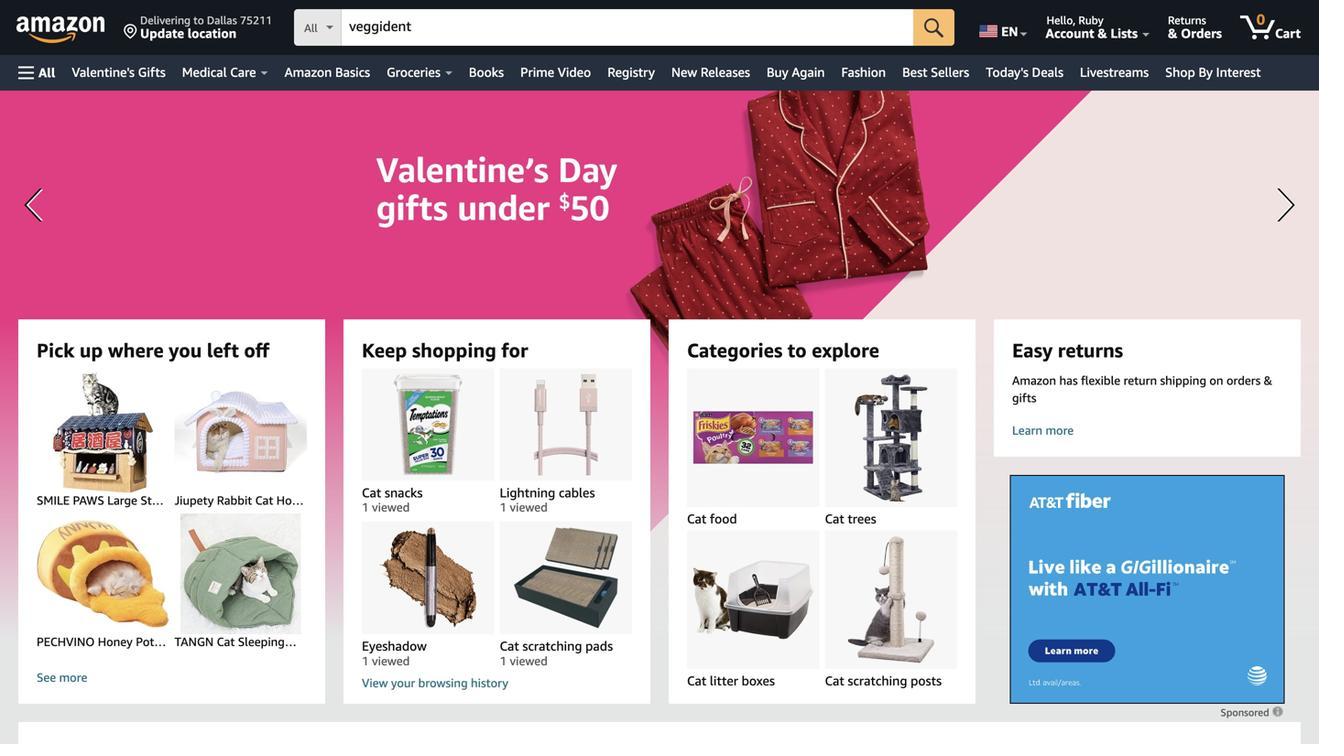 Task type: locate. For each thing, give the bounding box(es) containing it.
cat food link
[[687, 369, 819, 529]]

cat left trees
[[825, 511, 844, 527]]

main content
[[0, 91, 1319, 745]]

cart
[[1275, 26, 1301, 41]]

navigation navigation
[[0, 0, 1319, 91]]

1 vertical spatial more
[[59, 671, 87, 685]]

dallas
[[207, 14, 237, 27]]

1 right ho…
[[362, 501, 369, 515]]

best sellers
[[902, 65, 969, 80]]

viewed inside cat snacks 1 viewed
[[372, 501, 410, 515]]

to
[[193, 14, 204, 27], [788, 339, 807, 362]]

cat inside cat snacks 1 viewed
[[362, 485, 381, 500]]

where
[[108, 339, 164, 362]]

livestreams
[[1080, 65, 1149, 80]]

food
[[710, 511, 737, 527]]

cat left snacks
[[362, 485, 381, 500]]

basics
[[335, 65, 370, 80]]

all inside all search field
[[304, 22, 318, 34]]

litter
[[710, 674, 738, 689]]

1 horizontal spatial all
[[304, 22, 318, 34]]

amazon left basics
[[285, 65, 332, 80]]

1 horizontal spatial &
[[1168, 26, 1177, 41]]

best
[[902, 65, 927, 80]]

1
[[362, 501, 369, 515], [500, 501, 507, 515], [362, 654, 369, 669], [500, 654, 507, 669]]

best sellers link
[[894, 60, 978, 85]]

0 vertical spatial scratching
[[522, 639, 582, 654]]

viewed down snacks
[[372, 501, 410, 515]]

0 horizontal spatial amazon
[[285, 65, 332, 80]]

smile paws large sturdy cardboard cat house with scratcher, cat condo, bed, toys, izakaya bar for outdoor/indoor, cat... image
[[37, 372, 169, 493]]

left
[[207, 339, 239, 362]]

1 up view
[[362, 654, 369, 669]]

amazon inside navigation navigation
[[285, 65, 332, 80]]

fashion
[[841, 65, 886, 80]]

medical care link
[[174, 60, 276, 85]]

see more link
[[37, 671, 307, 686]]

julep eyeshadow 101 crème to powder waterproof eyeshadow stick, bronze shimmer image
[[379, 528, 477, 629]]

scratching
[[522, 639, 582, 654], [848, 674, 907, 689]]

1 vertical spatial to
[[788, 339, 807, 362]]

to left dallas
[[193, 14, 204, 27]]

0 horizontal spatial &
[[1098, 26, 1107, 41]]

valentine's gifts link
[[64, 60, 174, 85]]

location
[[188, 26, 237, 41]]

2 horizontal spatial &
[[1264, 374, 1272, 388]]

cat right 'boxes'
[[825, 674, 844, 689]]

to inside delivering to dallas 75211 update location
[[193, 14, 204, 27]]

shopping
[[412, 339, 496, 362]]

cat for cat trees
[[825, 511, 844, 527]]

1 vertical spatial amazon
[[1012, 374, 1056, 388]]

cat left ho…
[[255, 493, 273, 508]]

groceries link
[[378, 60, 461, 85]]

pads
[[585, 639, 613, 654]]

all down amazon image
[[38, 65, 55, 80]]

1 horizontal spatial amazon
[[1012, 374, 1056, 388]]

1 inside cat scratching pads 1 viewed
[[500, 654, 507, 669]]

0 horizontal spatial scratching
[[522, 639, 582, 654]]

return
[[1124, 374, 1157, 388]]

sponsored
[[1221, 707, 1272, 719]]

0 vertical spatial amazon
[[285, 65, 332, 80]]

0 vertical spatial more
[[1046, 424, 1074, 438]]

care
[[230, 65, 256, 80]]

more right see
[[59, 671, 87, 685]]

smile paws large st… link
[[37, 372, 172, 511]]

shop
[[1165, 65, 1195, 80]]

tangn
[[174, 635, 214, 650]]

amazon
[[285, 65, 332, 80], [1012, 374, 1056, 388]]

viewed inside lightning cables 1 viewed
[[510, 501, 548, 515]]

cat up view your browsing history link on the left
[[500, 639, 519, 654]]

1 up view your browsing history link on the left
[[500, 654, 507, 669]]

jiupety rabbit cat ho…
[[174, 493, 304, 508]]

pick
[[37, 339, 74, 362]]

gifts
[[1012, 391, 1036, 405]]

groceries
[[387, 65, 440, 80]]

amazon inside amazon has flexible return shipping on orders & gifts
[[1012, 374, 1056, 388]]

to left explore
[[788, 339, 807, 362]]

main content containing pick up where you left off
[[0, 91, 1319, 745]]

books
[[469, 65, 504, 80]]

viewed down lightning
[[510, 501, 548, 515]]

cat inside cat scratching pads 1 viewed
[[500, 639, 519, 654]]

gifts
[[138, 65, 166, 80]]

viewed
[[372, 501, 410, 515], [510, 501, 548, 515], [372, 654, 410, 669], [510, 654, 548, 669]]

amazon has flexible return shipping on orders & gifts
[[1012, 374, 1272, 405]]

livestreams link
[[1072, 60, 1157, 85]]

1 horizontal spatial more
[[1046, 424, 1074, 438]]

1 horizontal spatial to
[[788, 339, 807, 362]]

cat for cat scratching posts
[[825, 674, 844, 689]]

None submit
[[913, 9, 955, 46]]

& left lists
[[1098, 26, 1107, 41]]

trees
[[848, 511, 876, 527]]

smile
[[37, 493, 70, 508]]

All search field
[[294, 9, 955, 48]]

en link
[[968, 5, 1036, 50]]

& left orders
[[1168, 26, 1177, 41]]

learn
[[1012, 424, 1042, 438]]

& right orders
[[1264, 374, 1272, 388]]

categories to explore
[[687, 339, 879, 362]]

amazon up gifts on the bottom of page
[[1012, 374, 1056, 388]]

new
[[671, 65, 697, 80]]

1 vertical spatial all
[[38, 65, 55, 80]]

scratching left pads
[[522, 639, 582, 654]]

has
[[1059, 374, 1078, 388]]

0 horizontal spatial all
[[38, 65, 55, 80]]

1 down lightning
[[500, 501, 507, 515]]

sleeping…
[[238, 635, 297, 650]]

more right learn
[[1046, 424, 1074, 438]]

tangn cat sleeping… link
[[172, 511, 307, 650]]

0
[[1257, 11, 1265, 28]]

see
[[37, 671, 56, 685]]

posts
[[911, 674, 942, 689]]

all up "amazon basics"
[[304, 22, 318, 34]]

lightning cables 1 viewed
[[500, 485, 595, 515]]

0 horizontal spatial more
[[59, 671, 87, 685]]

honey
[[98, 635, 133, 650]]

cat left food
[[687, 511, 706, 527]]

1 vertical spatial scratching
[[848, 674, 907, 689]]

categories
[[687, 339, 783, 362]]

cat for cat snacks 1 viewed
[[362, 485, 381, 500]]

for
[[501, 339, 528, 362]]

scratching left posts
[[848, 674, 907, 689]]

all button
[[10, 55, 64, 91]]

returns
[[1168, 14, 1206, 27]]

& for account
[[1098, 26, 1107, 41]]

ruby
[[1079, 14, 1104, 27]]

yaheetech 54in cat tree tower condo furniture scratch post for kittens pet house play image
[[854, 374, 928, 502]]

registry link
[[599, 60, 663, 85]]

scratching inside cat scratching pads 1 viewed
[[522, 639, 582, 654]]

none submit inside all search field
[[913, 9, 955, 46]]

viewed up view your browsing history link on the left
[[510, 654, 548, 669]]

0 horizontal spatial to
[[193, 14, 204, 27]]

registry
[[607, 65, 655, 80]]

&
[[1098, 26, 1107, 41], [1168, 26, 1177, 41], [1264, 374, 1272, 388]]

buy
[[767, 65, 788, 80]]

1 horizontal spatial scratching
[[848, 674, 907, 689]]

video
[[558, 65, 591, 80]]

viewed down eyeshadow
[[372, 654, 410, 669]]

0 vertical spatial to
[[193, 14, 204, 27]]

en
[[1001, 24, 1018, 39]]

& inside the returns & orders
[[1168, 26, 1177, 41]]

all
[[304, 22, 318, 34], [38, 65, 55, 80]]

0 vertical spatial all
[[304, 22, 318, 34]]

cat left litter
[[687, 674, 706, 689]]

off
[[244, 339, 269, 362]]

cat scratching pads 1 viewed
[[500, 639, 613, 669]]

hello, ruby
[[1047, 14, 1104, 27]]

orders
[[1181, 26, 1222, 41]]

ho…
[[276, 493, 304, 508]]

today's deals link
[[978, 60, 1072, 85]]

to for delivering
[[193, 14, 204, 27]]

pechvino
[[37, 635, 95, 650]]

amazon basics
[[285, 65, 370, 80]]

& for returns
[[1168, 26, 1177, 41]]



Task type: describe. For each thing, give the bounding box(es) containing it.
amazon for amazon basics
[[285, 65, 332, 80]]

sellers
[[931, 65, 969, 80]]

update
[[140, 26, 184, 41]]

cat for cat scratching pads 1 viewed
[[500, 639, 519, 654]]

cables
[[559, 485, 595, 500]]

cat litter boxes link
[[687, 531, 819, 692]]

view
[[362, 676, 388, 691]]

cat scratching posts
[[825, 674, 942, 689]]

sponsored link
[[1221, 706, 1285, 719]]

tangn cat sleeping…
[[174, 635, 297, 650]]

1 inside cat snacks 1 viewed
[[362, 501, 369, 515]]

explore
[[812, 339, 879, 362]]

valentine's
[[72, 65, 135, 80]]

learn more
[[1012, 424, 1074, 438]]

to for categories
[[788, 339, 807, 362]]

today's deals
[[986, 65, 1063, 80]]

all inside 'button'
[[38, 65, 55, 80]]

1 inside lightning cables 1 viewed
[[500, 501, 507, 515]]

1 inside eyeshadow 1 viewed
[[362, 654, 369, 669]]

lightning
[[500, 485, 555, 500]]

& inside amazon has flexible return shipping on orders & gifts
[[1264, 374, 1272, 388]]

large
[[107, 493, 137, 508]]

st…
[[140, 493, 164, 508]]

again
[[792, 65, 825, 80]]

deals
[[1032, 65, 1063, 80]]

browsing
[[418, 676, 468, 691]]

medical
[[182, 65, 227, 80]]

75211
[[240, 14, 272, 27]]

amazon image
[[16, 16, 105, 44]]

cat scratching posts link
[[825, 531, 957, 692]]

temptations classic crunchy and soft cat treats seafood medley flavor, 30 oz. tub image
[[393, 374, 463, 476]]

see more
[[37, 671, 87, 685]]

snacks
[[385, 485, 423, 500]]

cat food
[[687, 511, 737, 527]]

cat litter boxes
[[687, 674, 775, 689]]

cat trees link
[[825, 369, 957, 529]]

interest
[[1216, 65, 1261, 80]]

pechvino honey pot…
[[37, 635, 166, 650]]

keep
[[362, 339, 407, 362]]

amazon for amazon has flexible return shipping on orders & gifts
[[1012, 374, 1056, 388]]

jiupety
[[174, 493, 214, 508]]

shop by interest link
[[1157, 60, 1269, 85]]

eyeshadow 1 viewed
[[362, 639, 427, 669]]

new releases
[[671, 65, 750, 80]]

leave feedback on sponsored ad element
[[1221, 707, 1285, 719]]

eyeshadow
[[362, 639, 427, 654]]

flexible
[[1081, 374, 1120, 388]]

valentine's gifts
[[72, 65, 166, 80]]

cat right tangn in the left of the page
[[217, 635, 235, 650]]

new releases link
[[663, 60, 758, 85]]

more for up
[[59, 671, 87, 685]]

prime video link
[[512, 60, 599, 85]]

amazon basics link
[[276, 60, 378, 85]]

your
[[391, 676, 415, 691]]

delivering to dallas 75211 update location
[[140, 14, 272, 41]]

by
[[1199, 65, 1213, 80]]

buy again
[[767, 65, 825, 80]]

scratching for pads
[[522, 639, 582, 654]]

mecool cat scratching post premium basics kitten scratcher sisal scratch posts with hanging ball 22in for kittens or smaller image
[[847, 536, 935, 664]]

view your browsing history link
[[362, 675, 632, 692]]

account & lists
[[1046, 26, 1138, 41]]

iris usa open top cat litter tray with scoop and scatter shield, sturdy easy to clean open air kitty litter pan with tall spr image
[[692, 536, 814, 664]]

pechvino honey pot cat bed - comfortable memory foam pet furniture with removable cushion - stylish and washable cat bed... image
[[37, 514, 169, 635]]

jiupety rabbit cat ho… link
[[172, 372, 307, 511]]

more for returns
[[1046, 424, 1074, 438]]

pick up where you left off
[[37, 339, 269, 362]]

Search Amazon text field
[[342, 10, 913, 45]]

books link
[[461, 60, 512, 85]]

shipping
[[1160, 374, 1206, 388]]

returns
[[1058, 339, 1123, 362]]

today's
[[986, 65, 1029, 80]]

hello,
[[1047, 14, 1076, 27]]

amazon basics usb-a to lightning charger cable, nylon braided cord, mfi certified charger for apple iphone 14 13 12 11 x xs p image
[[534, 374, 598, 476]]

rabbit
[[217, 493, 252, 508]]

kfxiv cardboard cat scratcher for kittens cat scratching board 3pcs with buckle cat scratching post double life, two kinds of image
[[514, 528, 618, 629]]

up
[[80, 339, 103, 362]]

cat trees
[[825, 511, 876, 527]]

buy again link
[[758, 60, 833, 85]]

shop by interest
[[1165, 65, 1261, 80]]

scratching for posts
[[848, 674, 907, 689]]

easy
[[1012, 339, 1053, 362]]

delivering
[[140, 14, 191, 27]]

medical care
[[182, 65, 256, 80]]

viewed inside eyeshadow 1 viewed
[[372, 654, 410, 669]]

boxes
[[742, 674, 775, 689]]

cat for cat food
[[687, 511, 706, 527]]

smile paws large st…
[[37, 493, 164, 508]]

learn more link
[[1012, 423, 1282, 439]]

purina friskies gravy wet cat food , poultry shreds - (32) 5.5 oz. cans image
[[692, 374, 814, 502]]

jiupety rabbit cat house for cats, chimney cat house for indoor cats, enough interior space, pink pet animal house for... image
[[174, 372, 307, 493]]

tangn cat sleeping bag , linen fabric bed cave leaf nest pet cuddle zone covered hide hood burrowing cozy soft durable... image
[[174, 514, 307, 635]]

viewed inside cat scratching pads 1 viewed
[[510, 654, 548, 669]]

cat for cat litter boxes
[[687, 674, 706, 689]]

orders
[[1226, 374, 1261, 388]]

returns & orders
[[1168, 14, 1222, 41]]



Task type: vqa. For each thing, say whether or not it's contained in the screenshot.
the $ 24 99
no



